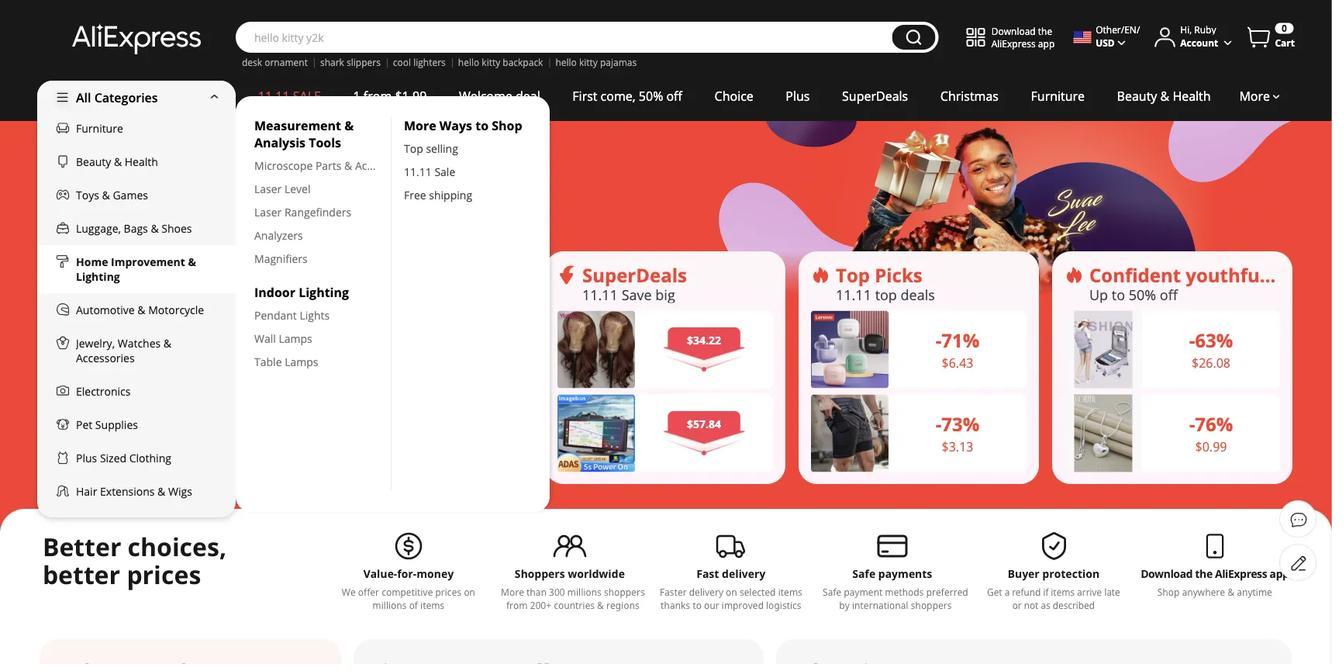Task type: locate. For each thing, give the bounding box(es) containing it.
pt
[[380, 160, 402, 185]]

2 kitty from the left
[[579, 56, 598, 69]]

plus sized clothing link
[[37, 441, 236, 475]]

ruby
[[1195, 23, 1217, 36]]

11.11 up free
[[404, 164, 432, 179]]

accessories inside measurement & analysis tools microscope parts & accessories
[[355, 158, 414, 173]]

1 horizontal spatial health
[[1173, 88, 1212, 104]]

microscope parts & accessories link
[[254, 158, 414, 173]]

health up toys & games "link"
[[125, 154, 158, 169]]

2 hello from the left
[[556, 56, 577, 69]]

kitty for backpack
[[482, 56, 501, 69]]

microscope
[[254, 158, 313, 173]]

1 vertical spatial health
[[125, 154, 158, 169]]

0 vertical spatial beauty & health link
[[1102, 81, 1228, 112]]

hello
[[458, 56, 480, 69], [556, 56, 577, 69]]

beauty & health link down account at right
[[1102, 81, 1228, 112]]

kitty left backpack
[[482, 56, 501, 69]]

desk ornament
[[242, 56, 308, 69]]

home
[[76, 254, 108, 269]]

every
[[40, 268, 222, 358]]

3 icon image from the left
[[1065, 266, 1084, 284]]

1 hello from the left
[[458, 56, 480, 69]]

1 horizontal spatial plus
[[786, 88, 810, 104]]

0 horizontal spatial furniture
[[76, 121, 123, 136]]

lighting up pendant lights 'link'
[[299, 284, 349, 301]]

sale
[[293, 88, 321, 104]]

to right 'up'
[[1112, 285, 1126, 304]]

1 horizontal spatial lighting
[[299, 284, 349, 301]]

11.11 for 11.11 sale
[[404, 164, 432, 179]]

wall lamps link
[[254, 331, 379, 346]]

1 vertical spatial beauty & health link
[[37, 145, 236, 178]]

laser level link
[[254, 181, 379, 196]]

backpack
[[503, 56, 543, 69]]

choice
[[715, 88, 754, 104]]

0 vertical spatial beauty
[[1118, 88, 1158, 104]]

71%
[[942, 328, 980, 353]]

0 vertical spatial lamps
[[279, 331, 313, 346]]

1 vertical spatial superdeals
[[583, 262, 687, 287]]

cool
[[393, 56, 411, 69]]

hello down hello kitty y2k text field
[[556, 56, 577, 69]]

lamps up table lamps
[[279, 331, 313, 346]]

kitty left pajamas
[[579, 56, 598, 69]]

0 vertical spatial plus
[[786, 88, 810, 104]]

1 horizontal spatial accessories
[[355, 158, 414, 173]]

lighting up automotive in the top of the page
[[76, 269, 120, 284]]

1 horizontal spatial icon image
[[812, 266, 830, 284]]

plus left 'sized'
[[76, 451, 97, 465]]

1 horizontal spatial hello
[[556, 56, 577, 69]]

1 horizontal spatial kitty
[[579, 56, 598, 69]]

2 icon image from the left
[[812, 266, 830, 284]]

2 horizontal spatial icon image
[[1065, 266, 1084, 284]]

sized
[[100, 451, 127, 465]]

50% right 'up'
[[1129, 285, 1157, 304]]

/
[[1137, 23, 1141, 36]]

accessories inside jewelry, watches & accessories
[[76, 351, 135, 365]]

(
[[40, 357, 44, 374]]

1 horizontal spatial more
[[1240, 88, 1271, 104]]

- inside the -71% $6.43
[[936, 328, 942, 353]]

0 vertical spatial furniture
[[1032, 88, 1085, 104]]

tools
[[309, 134, 341, 151]]

1 vertical spatial lamps
[[285, 355, 318, 369]]

off for up to 50% off
[[1160, 285, 1178, 304]]

plus
[[786, 88, 810, 104], [76, 451, 97, 465]]

0 vertical spatial superdeals
[[843, 88, 909, 104]]

product image image
[[558, 311, 635, 388], [812, 311, 889, 388], [1075, 311, 1133, 388], [558, 394, 635, 472], [812, 394, 889, 472], [1075, 394, 1133, 472]]

11.11 left 'top' at the top of the page
[[836, 285, 872, 304]]

icon image for confident youthful styles
[[1065, 266, 1084, 284]]

beauty & health link
[[1102, 81, 1228, 112], [37, 145, 236, 178]]

- inside -73% $3.13
[[936, 411, 942, 437]]

- for 76%
[[1190, 411, 1196, 437]]

1 vertical spatial top
[[836, 262, 870, 287]]

plus sized clothing
[[76, 451, 171, 465]]

kitty
[[482, 56, 501, 69], [579, 56, 598, 69]]

free shipping
[[404, 188, 473, 202]]

& inside jewelry, watches & accessories
[[164, 336, 172, 351]]

beauty up toys
[[76, 154, 111, 169]]

0 vertical spatial laser
[[254, 181, 282, 196]]

1 horizontal spatial top
[[836, 262, 870, 287]]

0 vertical spatial top
[[404, 141, 423, 156]]

hello up welcome
[[458, 56, 480, 69]]

watches
[[118, 336, 161, 351]]

shark slippers
[[320, 56, 381, 69]]

2 laser from the top
[[254, 204, 282, 219]]

more for more
[[1240, 88, 1271, 104]]

plus link
[[770, 81, 826, 112]]

11.11 for 11.11 top deals
[[836, 285, 872, 304]]

home improvement & lighting
[[76, 254, 196, 284]]

hello for hello kitty backpack
[[458, 56, 480, 69]]

- for 63%
[[1190, 328, 1196, 353]]

furniture link down app
[[1015, 81, 1102, 112]]

all categories
[[76, 89, 158, 106]]

0 horizontal spatial off
[[143, 179, 246, 280]]

0 horizontal spatial 50%
[[639, 88, 664, 104]]

0 vertical spatial health
[[1173, 88, 1212, 104]]

- inside -76% $0.99
[[1190, 411, 1196, 437]]

lamps down wall lamps link at the left of the page
[[285, 355, 318, 369]]

usd
[[1096, 36, 1115, 49]]

hair extensions & wigs
[[76, 484, 192, 499]]

11.11 sale link
[[404, 164, 529, 179]]

0 horizontal spatial top
[[404, 141, 423, 156]]

beauty
[[1118, 88, 1158, 104], [76, 154, 111, 169]]

0 horizontal spatial beauty & health
[[76, 154, 158, 169]]

1 vertical spatial 50%
[[1129, 285, 1157, 304]]

11.11 for 11.11 save big
[[583, 285, 618, 304]]

1 horizontal spatial 50%
[[1129, 285, 1157, 304]]

0 vertical spatial 50%
[[639, 88, 664, 104]]

1 horizontal spatial to
[[1112, 285, 1126, 304]]

1 vertical spatial to
[[1112, 285, 1126, 304]]

plus right choice link
[[786, 88, 810, 104]]

product image image for -71%
[[812, 311, 889, 388]]

jewelry, watches & accessories link
[[37, 327, 236, 375]]

0 vertical spatial more
[[1240, 88, 1271, 104]]

table lamps link
[[254, 355, 379, 369]]

nov 17, 11:59 pm pt
[[225, 160, 402, 185]]

lighting
[[76, 269, 120, 284], [299, 284, 349, 301]]

automotive & motorcycle link
[[37, 293, 236, 327]]

17,
[[264, 160, 290, 185]]

1 from $1.99 link
[[337, 81, 443, 112]]

1 horizontal spatial beauty & health
[[1118, 88, 1212, 104]]

1 horizontal spatial superdeals
[[843, 88, 909, 104]]

1 vertical spatial more
[[404, 117, 437, 134]]

2 horizontal spatial off
[[1160, 285, 1178, 304]]

lamps for table lamps
[[285, 355, 318, 369]]

1 horizontal spatial beauty & health link
[[1102, 81, 1228, 112]]

0 horizontal spatial superdeals
[[583, 262, 687, 287]]

1 icon image from the left
[[558, 266, 576, 284]]

1 vertical spatial laser
[[254, 204, 282, 219]]

magnifiers
[[254, 251, 308, 266]]

pet supplies link
[[37, 408, 236, 441]]

lamps
[[279, 331, 313, 346], [285, 355, 318, 369]]

furniture link down categories
[[37, 112, 236, 145]]

$26.08
[[1192, 354, 1231, 371]]

laser down microscope
[[254, 181, 282, 196]]

2 vertical spatial off
[[1160, 285, 1178, 304]]

lights
[[300, 308, 330, 323]]

clothing
[[129, 451, 171, 465]]

0 horizontal spatial beauty
[[76, 154, 111, 169]]

improvement
[[111, 254, 185, 269]]

toys & games
[[76, 188, 148, 202]]

lighting inside indoor lighting pendant lights
[[299, 284, 349, 301]]

0 vertical spatial off
[[667, 88, 683, 104]]

None button
[[893, 25, 936, 50]]

shop
[[492, 117, 523, 134]]

lighting inside home improvement & lighting
[[76, 269, 120, 284]]

beauty & health down account at right
[[1118, 88, 1212, 104]]

11.11 left save
[[583, 285, 618, 304]]

1 vertical spatial furniture
[[76, 121, 123, 136]]

1 vertical spatial plus
[[76, 451, 97, 465]]

hair extensions & wigs link
[[37, 475, 236, 508]]

icon image
[[558, 266, 576, 284], [812, 266, 830, 284], [1065, 266, 1084, 284]]

50% right come,
[[639, 88, 664, 104]]

0 horizontal spatial kitty
[[482, 56, 501, 69]]

up to 50% off
[[1090, 285, 1178, 304]]

furniture
[[1032, 88, 1085, 104], [76, 121, 123, 136]]

-76% $0.99
[[1190, 411, 1234, 455]]

furniture down all
[[76, 121, 123, 136]]

electronics
[[76, 384, 131, 399]]

0 cart
[[1276, 22, 1296, 49]]

0 horizontal spatial furniture link
[[37, 112, 236, 145]]

76%
[[1196, 411, 1234, 437]]

- inside -63% $26.08
[[1190, 328, 1196, 353]]

toys
[[76, 188, 99, 202]]

1 kitty from the left
[[482, 56, 501, 69]]

luggage, bags & shoes
[[76, 221, 192, 236]]

0 vertical spatial accessories
[[355, 158, 414, 173]]

youthful
[[1186, 262, 1266, 287]]

top left 'top' at the top of the page
[[836, 262, 870, 287]]

indoor
[[254, 284, 296, 301]]

furniture down app
[[1032, 88, 1085, 104]]

welcome
[[459, 88, 513, 104]]

health
[[1173, 88, 1212, 104], [125, 154, 158, 169]]

off for first come, 50% off
[[667, 88, 683, 104]]

pendant lights link
[[254, 308, 379, 323]]

beauty & health link up games
[[37, 145, 236, 178]]

1 vertical spatial accessories
[[76, 351, 135, 365]]

to left "shop"
[[476, 117, 489, 134]]

top up 11.11 sale at the left top
[[404, 141, 423, 156]]

1 laser from the top
[[254, 181, 282, 196]]

- for 71%
[[936, 328, 942, 353]]

0
[[1282, 22, 1288, 35]]

11.11 save big
[[583, 285, 676, 304]]

cart
[[1276, 36, 1296, 49]]

0 vertical spatial to
[[476, 117, 489, 134]]

11.11 left sale
[[258, 88, 290, 104]]

aliexpress
[[992, 37, 1036, 49]]

accessories
[[355, 158, 414, 173], [76, 351, 135, 365]]

automotive
[[76, 303, 135, 317]]

11.11 for 11.11 sale
[[258, 88, 290, 104]]

laser up analyzers
[[254, 204, 282, 219]]

ornament
[[265, 56, 308, 69]]

health down account at right
[[1173, 88, 1212, 104]]

-
[[936, 328, 942, 353], [1190, 328, 1196, 353], [936, 411, 942, 437], [1190, 411, 1196, 437]]

shipping
[[429, 188, 473, 202]]

beauty & health up the toys & games
[[76, 154, 158, 169]]

to
[[476, 117, 489, 134], [1112, 285, 1126, 304]]

0 horizontal spatial health
[[125, 154, 158, 169]]

kitty for pajamas
[[579, 56, 598, 69]]

beauty & health
[[1118, 88, 1212, 104], [76, 154, 158, 169]]

0 horizontal spatial plus
[[76, 451, 97, 465]]

welcome deal
[[459, 88, 541, 104]]

0 horizontal spatial hello
[[458, 56, 480, 69]]

0 horizontal spatial lighting
[[76, 269, 120, 284]]

0 horizontal spatial more
[[404, 117, 437, 134]]

beauty down /
[[1118, 88, 1158, 104]]

0 horizontal spatial accessories
[[76, 351, 135, 365]]

0 horizontal spatial icon image
[[558, 266, 576, 284]]

1 horizontal spatial off
[[667, 88, 683, 104]]



Task type: vqa. For each thing, say whether or not it's contained in the screenshot.
top
yes



Task type: describe. For each thing, give the bounding box(es) containing it.
automotive & motorcycle
[[76, 303, 204, 317]]

1 vertical spatial beauty
[[76, 154, 111, 169]]

superdeals link
[[826, 81, 925, 112]]

63%
[[1196, 328, 1234, 353]]

-71% $6.43
[[936, 328, 980, 371]]

$1.99
[[395, 88, 427, 104]]

0 vertical spatial beauty & health
[[1118, 88, 1212, 104]]

top selling
[[404, 141, 458, 156]]

product image image for -63%
[[1075, 311, 1133, 388]]

luggage,
[[76, 221, 121, 236]]

more ways to shop
[[404, 117, 523, 134]]

hello kitty backpack link
[[458, 56, 543, 69]]

first
[[573, 88, 598, 104]]

top for top picks
[[836, 262, 870, 287]]

per
[[100, 357, 121, 374]]

nov
[[225, 160, 259, 185]]

hair
[[76, 484, 97, 499]]

- for 73%
[[936, 411, 942, 437]]

icon image for superdeals
[[558, 266, 576, 284]]

save
[[622, 285, 652, 304]]

$4 off
[[40, 179, 246, 280]]

-63% $26.08
[[1190, 328, 1234, 371]]

plus for plus sized clothing
[[76, 451, 97, 465]]

sale
[[435, 164, 456, 179]]

top for top selling
[[404, 141, 423, 156]]

11.11 top deals
[[836, 285, 936, 304]]

hello for hello kitty pajamas
[[556, 56, 577, 69]]

parts
[[316, 158, 342, 173]]

from
[[364, 88, 392, 104]]

pet supplies
[[76, 417, 138, 432]]

analyzers
[[254, 228, 303, 242]]

hello kitty y2k text field
[[247, 29, 885, 45]]

home improvement & lighting link
[[37, 245, 236, 293]]

measurement
[[254, 117, 341, 134]]

icon image for top picks
[[812, 266, 830, 284]]

come,
[[601, 88, 636, 104]]

more for more ways to shop
[[404, 117, 437, 134]]

top selling link
[[404, 141, 529, 156]]

1 horizontal spatial furniture link
[[1015, 81, 1102, 112]]

games
[[113, 188, 148, 202]]

confident
[[1090, 262, 1182, 287]]

free
[[404, 188, 426, 202]]

en
[[1125, 23, 1137, 36]]

jewelry, watches & accessories
[[76, 336, 172, 365]]

ways
[[440, 117, 473, 134]]

11:59
[[295, 160, 342, 185]]

1 vertical spatial beauty & health
[[76, 154, 158, 169]]

1 horizontal spatial furniture
[[1032, 88, 1085, 104]]

the
[[1039, 24, 1053, 37]]

up
[[1090, 285, 1109, 304]]

0 horizontal spatial beauty & health link
[[37, 145, 236, 178]]

0 horizontal spatial to
[[476, 117, 489, 134]]

pm
[[347, 160, 375, 185]]

electronics link
[[37, 375, 236, 408]]

download
[[992, 24, 1036, 37]]

level
[[285, 181, 311, 196]]

categories
[[94, 89, 158, 106]]

$57.84 link
[[558, 394, 774, 472]]

50% for come,
[[639, 88, 664, 104]]

hello kitty backpack
[[458, 56, 543, 69]]

hello kitty pajamas link
[[556, 56, 637, 69]]

11.11 sale
[[258, 88, 321, 104]]

indoor lighting pendant lights
[[254, 284, 349, 323]]

supplies
[[95, 417, 138, 432]]

first come, 50% off
[[573, 88, 683, 104]]

plus for plus
[[786, 88, 810, 104]]

& inside "link"
[[102, 188, 110, 202]]

laser for laser level
[[254, 181, 282, 196]]

product image image for -76%
[[1075, 394, 1133, 472]]

$34.22 link
[[558, 311, 774, 388]]

pajamas
[[600, 56, 637, 69]]

account
[[1181, 36, 1219, 49]]

cool lighters
[[393, 56, 446, 69]]

$4
[[40, 179, 124, 280]]

laser for laser rangefinders
[[254, 204, 282, 219]]

max
[[47, 357, 73, 374]]

analysis
[[254, 134, 306, 151]]

50% for to
[[1129, 285, 1157, 304]]

lamps for wall lamps
[[279, 331, 313, 346]]

$34.22
[[687, 333, 722, 347]]

pet
[[76, 417, 92, 432]]

luggage, bags & shoes link
[[37, 212, 236, 245]]

product image image for -73%
[[812, 394, 889, 472]]

1 horizontal spatial beauty
[[1118, 88, 1158, 104]]

11.11 sale link
[[242, 81, 337, 112]]

first come, 50% off link
[[557, 81, 699, 112]]

lighters
[[414, 56, 446, 69]]

analyzers link
[[254, 228, 379, 242]]

shoes
[[162, 221, 192, 236]]

shark slippers link
[[320, 56, 381, 69]]

deals
[[901, 285, 936, 304]]

styles
[[1271, 262, 1325, 287]]

$20
[[240, 268, 353, 358]]

top picks
[[836, 262, 923, 287]]

magnifiers link
[[254, 251, 379, 266]]

christmas link
[[925, 81, 1015, 112]]

1 vertical spatial off
[[143, 179, 246, 280]]

& inside home improvement & lighting
[[188, 254, 196, 269]]

deal
[[516, 88, 541, 104]]

11.11 sale
[[404, 164, 456, 179]]

picks
[[875, 262, 923, 287]]



